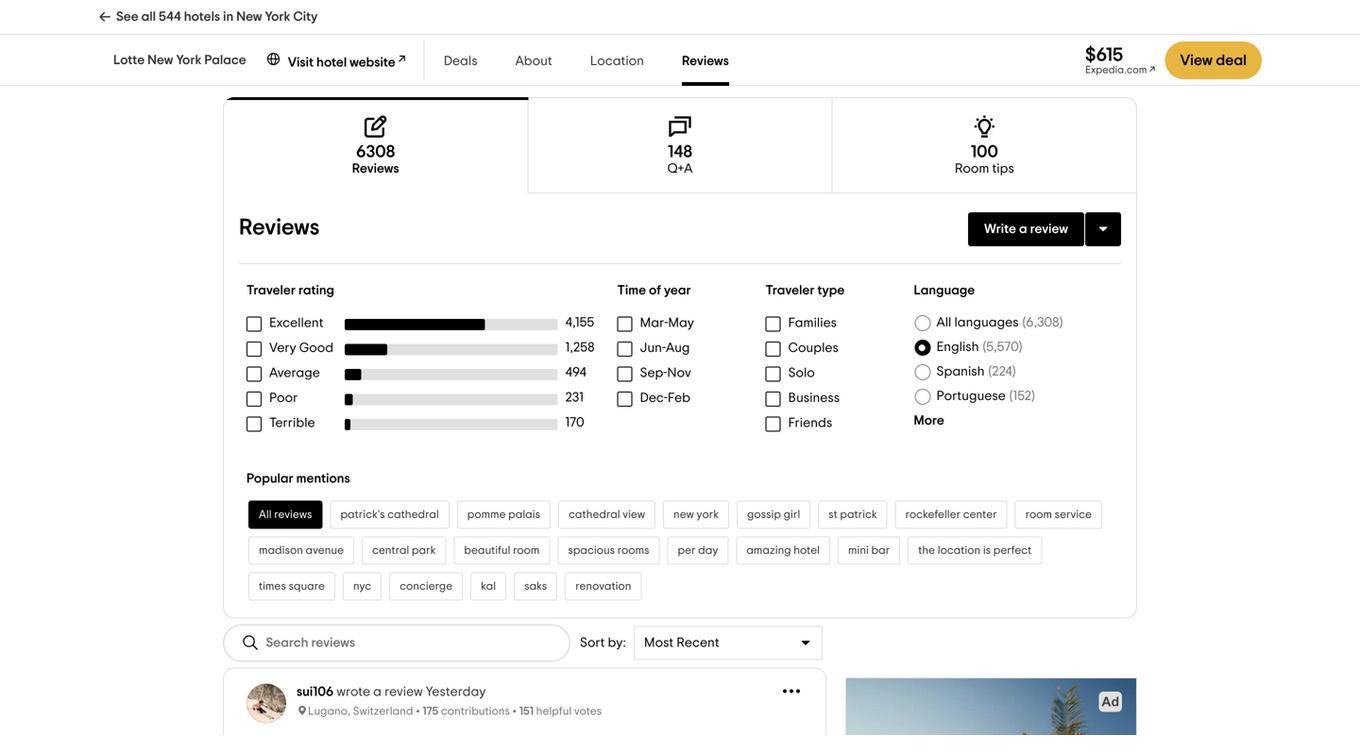 Task type: describe. For each thing, give the bounding box(es) containing it.
st patrick
[[829, 510, 877, 521]]

patrick's
[[341, 510, 385, 521]]

renovation
[[576, 581, 631, 593]]

0 horizontal spatial a
[[373, 686, 382, 700]]

175
[[423, 707, 439, 718]]

view right expedia.com
[[1180, 53, 1213, 68]]

pomme palais
[[467, 510, 540, 521]]

view deal for $449
[[732, 34, 790, 48]]

concierge button
[[389, 573, 463, 601]]

see all 544 hotels in new york city
[[116, 10, 318, 24]]

saks
[[524, 581, 547, 593]]

2 cathedral from the left
[[569, 510, 620, 521]]

website
[[350, 56, 396, 70]]

nyc
[[353, 581, 371, 593]]

write
[[984, 223, 1016, 236]]

from for $449
[[692, 24, 716, 35]]

patrick's cathedral
[[341, 510, 439, 521]]

hotel for amazing
[[794, 546, 820, 557]]

rooms
[[618, 546, 649, 557]]

feb
[[668, 392, 691, 405]]

mar-
[[640, 317, 668, 330]]

per day button
[[667, 537, 729, 565]]

room service button
[[1015, 501, 1102, 530]]

224
[[992, 365, 1012, 379]]

kal button
[[471, 573, 506, 601]]

park
[[412, 546, 436, 557]]

terrible
[[269, 417, 315, 430]]

494
[[565, 366, 587, 380]]

view deal for $373
[[1023, 34, 1082, 48]]

( for 5,570
[[983, 341, 986, 354]]

1,258
[[565, 341, 595, 355]]

view
[[623, 510, 645, 521]]

1 vertical spatial york
[[176, 54, 202, 67]]

languages
[[955, 316, 1019, 330]]

) for 152
[[1032, 390, 1035, 403]]

central
[[372, 546, 409, 557]]

time of year
[[617, 284, 691, 297]]

times square button
[[248, 573, 335, 601]]

most
[[644, 637, 674, 650]]

all for all languages ( 6,308 )
[[937, 316, 952, 330]]

1 horizontal spatial york
[[265, 10, 290, 24]]

231
[[565, 392, 584, 405]]

day
[[698, 546, 718, 557]]

beautiful room
[[464, 546, 540, 557]]

mentions
[[296, 473, 350, 486]]

gossip
[[747, 510, 781, 521]]

solo
[[788, 367, 815, 380]]

write a review link
[[968, 212, 1084, 246]]

bar
[[872, 546, 890, 557]]

pomme
[[467, 510, 506, 521]]

lotte new york palace
[[113, 54, 246, 67]]

poor
[[269, 392, 298, 405]]

mar-may
[[640, 317, 694, 330]]

st
[[829, 510, 838, 521]]

deal for $449
[[763, 34, 790, 48]]

nyc button
[[343, 573, 382, 601]]

search image
[[241, 634, 260, 653]]

151
[[519, 707, 534, 718]]

mini bar button
[[838, 537, 900, 565]]

the location is perfect
[[918, 546, 1032, 557]]

( right the languages
[[1023, 316, 1026, 330]]

most recent
[[644, 637, 720, 650]]

avenue
[[306, 546, 344, 557]]

from $373
[[967, 24, 1007, 54]]

avatar image image
[[247, 684, 286, 724]]

write a review
[[984, 223, 1068, 236]]

traveler for traveler rating
[[247, 284, 296, 297]]

expedia.com
[[1085, 65, 1147, 75]]

1 vertical spatial review
[[385, 686, 423, 700]]

544
[[159, 10, 181, 24]]

) for 224
[[1012, 365, 1016, 379]]

) for 5,570
[[1019, 341, 1022, 354]]

6,308
[[1026, 316, 1060, 330]]

0 horizontal spatial new
[[148, 54, 173, 67]]

hotels
[[184, 10, 220, 24]]

from for $465
[[401, 24, 424, 36]]

times square
[[259, 581, 325, 593]]

central park button
[[362, 537, 446, 565]]

english ( 5,570 )
[[937, 341, 1022, 354]]

good
[[299, 342, 334, 355]]

sep-
[[640, 367, 667, 380]]

portuguese
[[937, 390, 1006, 403]]

( for 224
[[989, 365, 992, 379]]

view for $465
[[440, 35, 469, 48]]

view deal for $465
[[440, 35, 498, 48]]

sort
[[580, 637, 605, 650]]

central park
[[372, 546, 436, 557]]

new inside 'see all 544 hotels in new york city' link
[[236, 10, 262, 24]]

by:
[[608, 637, 626, 650]]

$615
[[1085, 46, 1124, 65]]

per
[[678, 546, 696, 557]]

all languages ( 6,308 )
[[937, 316, 1063, 330]]

palace
[[204, 54, 246, 67]]

nov
[[667, 367, 691, 380]]

view for $373
[[1023, 34, 1052, 48]]

rockefeller center
[[906, 510, 997, 521]]

center
[[963, 510, 997, 521]]

patrick's cathedral button
[[330, 501, 449, 530]]

rating
[[298, 284, 334, 297]]



Task type: vqa. For each thing, say whether or not it's contained in the screenshot.
your
no



Task type: locate. For each thing, give the bounding box(es) containing it.
of
[[649, 284, 661, 297]]

0 horizontal spatial from
[[401, 24, 424, 36]]

hotel inside the amazing hotel button
[[794, 546, 820, 557]]

)
[[1060, 316, 1063, 330], [1019, 341, 1022, 354], [1012, 365, 1016, 379], [1032, 390, 1035, 403]]

1 horizontal spatial all
[[937, 316, 952, 330]]

reviews up "traveler rating"
[[239, 217, 320, 239]]

from $465
[[381, 24, 424, 55]]

a right wrote
[[373, 686, 382, 700]]

1 horizontal spatial room
[[1026, 510, 1052, 521]]

all up english
[[937, 316, 952, 330]]

5,570
[[986, 341, 1019, 354]]

1 horizontal spatial traveler
[[766, 284, 815, 297]]

saks button
[[514, 573, 558, 601]]

more
[[914, 415, 945, 428]]

from inside 'from $373'
[[984, 24, 1007, 35]]

4,155
[[565, 316, 594, 330]]

cathedral up central park
[[388, 510, 439, 521]]

0 horizontal spatial york
[[176, 54, 202, 67]]

hotel right visit
[[316, 56, 347, 70]]

hotel
[[316, 56, 347, 70], [794, 546, 820, 557]]

view up deals
[[440, 35, 469, 48]]

( down the languages
[[983, 341, 986, 354]]

1 cathedral from the left
[[388, 510, 439, 521]]

( down 224
[[1010, 390, 1013, 403]]

175 contributions 151 helpful votes
[[423, 707, 602, 718]]

room
[[1026, 510, 1052, 521], [513, 546, 540, 557]]

view deal button for $465
[[432, 24, 507, 58]]

york left palace
[[176, 54, 202, 67]]

year
[[664, 284, 691, 297]]

aug
[[666, 342, 690, 355]]

new york button
[[663, 501, 729, 530]]

cathedral
[[388, 510, 439, 521], [569, 510, 620, 521]]

0 horizontal spatial reviews
[[239, 217, 320, 239]]

advertisement region
[[845, 678, 1137, 736]]

traveler up the excellent
[[247, 284, 296, 297]]

in
[[223, 10, 234, 24]]

st patrick button
[[818, 501, 888, 530]]

madison avenue button
[[248, 537, 354, 565]]

spacious rooms button
[[558, 537, 660, 565]]

hotel inside visit hotel website link
[[316, 56, 347, 70]]

wrote
[[337, 686, 370, 700]]

all for all reviews
[[259, 510, 272, 521]]

reviews down the 6308
[[352, 162, 399, 176]]

) right portuguese
[[1032, 390, 1035, 403]]

2 from from the left
[[984, 24, 1007, 35]]

1 vertical spatial room
[[513, 546, 540, 557]]

2 horizontal spatial from
[[984, 24, 1007, 35]]

gossip girl
[[747, 510, 800, 521]]

2 vertical spatial reviews
[[239, 217, 320, 239]]

reviews
[[274, 510, 312, 521]]

mini bar
[[848, 546, 890, 557]]

gossip girl button
[[737, 501, 811, 530]]

0 horizontal spatial all
[[259, 510, 272, 521]]

contributions
[[441, 707, 510, 718]]

reviews down "$449"
[[682, 55, 729, 68]]

all reviews button
[[248, 501, 323, 530]]

spacious
[[568, 546, 615, 557]]

cathedral up spacious
[[569, 510, 620, 521]]

0 horizontal spatial traveler
[[247, 284, 296, 297]]

1 vertical spatial all
[[259, 510, 272, 521]]

recent
[[677, 637, 720, 650]]

see all 544 hotels in new york city link
[[98, 0, 318, 34]]

1 vertical spatial hotel
[[794, 546, 820, 557]]

deal for $465
[[471, 35, 498, 48]]

lotte
[[113, 54, 145, 67]]

business
[[788, 392, 840, 405]]

2 horizontal spatial reviews
[[682, 55, 729, 68]]

spanish ( 224 )
[[937, 365, 1016, 379]]

1 horizontal spatial from
[[692, 24, 716, 35]]

1 traveler from the left
[[247, 284, 296, 297]]

0 horizontal spatial cathedral
[[388, 510, 439, 521]]

review up 175
[[385, 686, 423, 700]]

york left city
[[265, 10, 290, 24]]

1 horizontal spatial new
[[236, 10, 262, 24]]

$449
[[673, 35, 716, 54]]

) right the languages
[[1060, 316, 1063, 330]]

times
[[259, 581, 286, 593]]

cathedral view button
[[558, 501, 656, 530]]

type
[[818, 284, 845, 297]]

patrick
[[840, 510, 877, 521]]

see
[[116, 10, 139, 24]]

traveler type
[[766, 284, 845, 297]]

a right write
[[1019, 223, 1027, 236]]

view
[[732, 34, 760, 48], [1023, 34, 1052, 48], [440, 35, 469, 48], [1180, 53, 1213, 68]]

0 vertical spatial new
[[236, 10, 262, 24]]

votes
[[574, 707, 602, 718]]

) up the 152
[[1012, 365, 1016, 379]]

review
[[1030, 223, 1068, 236], [385, 686, 423, 700]]

square
[[289, 581, 325, 593]]

new york
[[674, 510, 719, 521]]

the location is perfect button
[[908, 537, 1042, 565]]

traveler for traveler type
[[766, 284, 815, 297]]

1 vertical spatial a
[[373, 686, 382, 700]]

( up portuguese ( 152 )
[[989, 365, 992, 379]]

friends
[[788, 417, 832, 430]]

madison
[[259, 546, 303, 557]]

location
[[938, 546, 981, 557]]

0 horizontal spatial hotel
[[316, 56, 347, 70]]

0 vertical spatial reviews
[[682, 55, 729, 68]]

traveler up 'families'
[[766, 284, 815, 297]]

0 horizontal spatial room
[[513, 546, 540, 557]]

couples
[[788, 342, 839, 355]]

148 q+a
[[667, 143, 693, 176]]

amazing hotel
[[747, 546, 820, 557]]

portuguese ( 152 )
[[937, 390, 1035, 403]]

new
[[674, 510, 694, 521]]

) down all languages ( 6,308 )
[[1019, 341, 1022, 354]]

view deal button for $449
[[723, 24, 799, 58]]

100 room tips
[[955, 143, 1014, 176]]

1 horizontal spatial cathedral
[[569, 510, 620, 521]]

hotel for visit
[[316, 56, 347, 70]]

0 vertical spatial a
[[1019, 223, 1027, 236]]

1 horizontal spatial review
[[1030, 223, 1068, 236]]

0 horizontal spatial review
[[385, 686, 423, 700]]

view right from $449
[[732, 34, 760, 48]]

100
[[971, 143, 998, 160]]

sort by:
[[580, 637, 626, 650]]

spanish
[[937, 365, 985, 379]]

1 vertical spatial new
[[148, 54, 173, 67]]

1 from from the left
[[692, 24, 716, 35]]

view deal button for $373
[[1015, 24, 1090, 58]]

visit
[[288, 56, 314, 70]]

beautiful room button
[[454, 537, 550, 565]]

average
[[269, 367, 320, 380]]

may
[[668, 317, 694, 330]]

the
[[918, 546, 935, 557]]

new right lotte
[[148, 54, 173, 67]]

traveler
[[247, 284, 296, 297], [766, 284, 815, 297]]

city
[[293, 10, 318, 24]]

0 vertical spatial hotel
[[316, 56, 347, 70]]

rockefeller center button
[[895, 501, 1008, 530]]

room down palais
[[513, 546, 540, 557]]

Search search field
[[266, 636, 535, 652]]

( for 152
[[1010, 390, 1013, 403]]

from $449
[[673, 24, 716, 54]]

location
[[590, 55, 644, 68]]

room left service
[[1026, 510, 1052, 521]]

3 from from the left
[[401, 24, 424, 36]]

review right write
[[1030, 223, 1068, 236]]

deal for $373
[[1055, 34, 1082, 48]]

hotel right 'amazing'
[[794, 546, 820, 557]]

kal
[[481, 581, 496, 593]]

all inside button
[[259, 510, 272, 521]]

concierge
[[400, 581, 453, 593]]

amazing hotel button
[[736, 537, 830, 565]]

all left reviews
[[259, 510, 272, 521]]

view deal
[[732, 34, 790, 48], [1023, 34, 1082, 48], [440, 35, 498, 48], [1180, 53, 1247, 68]]

148
[[668, 143, 693, 160]]

2 traveler from the left
[[766, 284, 815, 297]]

from inside from $449
[[692, 24, 716, 35]]

1 vertical spatial reviews
[[352, 162, 399, 176]]

0 vertical spatial room
[[1026, 510, 1052, 521]]

view for $449
[[732, 34, 760, 48]]

view deal button
[[723, 24, 799, 58], [1015, 24, 1090, 58], [432, 24, 507, 58], [1165, 42, 1262, 79]]

from for $373
[[984, 24, 1007, 35]]

new right 'in'
[[236, 10, 262, 24]]

dec-feb
[[640, 392, 691, 405]]

0 vertical spatial review
[[1030, 223, 1068, 236]]

sui106 wrote a review yesterday
[[297, 686, 486, 700]]

1 horizontal spatial reviews
[[352, 162, 399, 176]]

1 horizontal spatial hotel
[[794, 546, 820, 557]]

0 vertical spatial all
[[937, 316, 952, 330]]

from inside from $465
[[401, 24, 424, 36]]

view right 'from $373'
[[1023, 34, 1052, 48]]

families
[[788, 317, 837, 330]]

6308
[[356, 143, 395, 160]]

0 vertical spatial york
[[265, 10, 290, 24]]

1 horizontal spatial a
[[1019, 223, 1027, 236]]

all
[[141, 10, 156, 24]]



